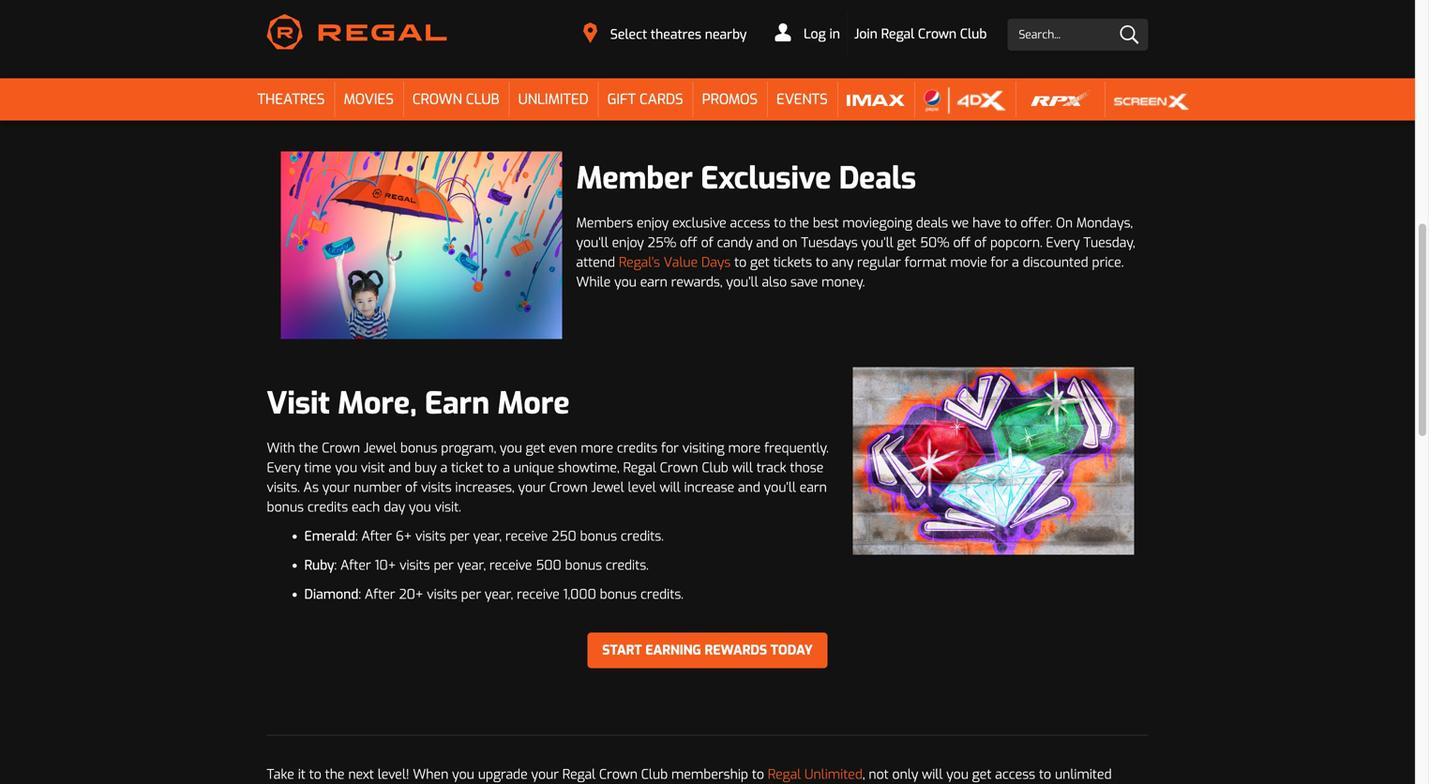 Task type: describe. For each thing, give the bounding box(es) containing it.
year, for 1,000
[[485, 586, 513, 603]]

incredible
[[622, 38, 681, 55]]

get inside with the crown jewel bonus program, you get even more credits for visiting more frequently. every time you visit and buy a ticket to a unique showtime, regal crown club will track those visits. as your number of visits increases, your crown jewel level will increase and you'll earn bonus credits each day you visit.
[[526, 439, 545, 457]]

to get tickets to any regular format movie for a discounted price. while you earn rewards, you'll also save money.
[[576, 254, 1124, 291]]

frequently.
[[764, 439, 829, 457]]

get inside to get tickets to any regular format movie for a discounted price. while you earn rewards, you'll also save money.
[[750, 254, 770, 271]]

the inside features a variety of items to spend your credits on. add to your theatre experience with free concessions and upsizes. decorate your space with posters, art prints, and unique movie merch. enter sweepstakes for incredible prize packs or trips. and we're always adding something new to the rewards store!
[[504, 58, 523, 75]]

get inside members enjoy exclusive access to the best moviegoing deals we have to offer. on mondays, you'll enjoy 25% off of candy and on tuesdays you'll get 50% off of popcorn. every tuesday, attend
[[897, 234, 917, 251]]

moviegoing
[[843, 214, 913, 232]]

number
[[354, 479, 402, 496]]

1 vertical spatial will
[[660, 479, 681, 496]]

increases,
[[455, 479, 515, 496]]

space
[[713, 18, 748, 36]]

to down enter
[[488, 58, 500, 75]]

join regal crown club
[[854, 25, 987, 43]]

you inside to get tickets to any regular format movie for a discounted price. while you earn rewards, you'll also save money.
[[614, 273, 637, 291]]

and down track
[[738, 479, 760, 496]]

have
[[973, 214, 1001, 232]]

visits for 6+
[[415, 527, 446, 545]]

increase
[[684, 479, 735, 496]]

regal right join
[[881, 25, 915, 43]]

save
[[791, 273, 818, 291]]

on
[[782, 234, 798, 251]]

club inside with the crown jewel bonus program, you get even more credits for visiting more frequently. every time you visit and buy a ticket to a unique showtime, regal crown club will track those visits. as your number of visits increases, your crown jewel level will increase and you'll earn bonus credits each day you visit.
[[702, 459, 729, 476]]

select theatres nearby link
[[571, 18, 759, 50]]

crown down something at top
[[413, 90, 462, 109]]

on.
[[776, 0, 794, 16]]

with
[[267, 439, 295, 457]]

to right it
[[309, 766, 322, 783]]

packs
[[717, 38, 751, 55]]

you right program,
[[500, 439, 522, 457]]

user icon image
[[775, 23, 791, 42]]

will inside , not only will you get access to unlimited
[[922, 766, 943, 783]]

receive for 250
[[505, 527, 548, 545]]

map marker icon image
[[583, 23, 597, 43]]

after for 10+
[[340, 557, 371, 574]]

level!
[[378, 766, 409, 783]]

level
[[628, 479, 656, 496]]

candy
[[717, 234, 753, 251]]

to down candy
[[734, 254, 747, 271]]

a inside features a variety of items to spend your credits on. add to your theatre experience with free concessions and upsizes. decorate your space with posters, art prints, and unique movie merch. enter sweepstakes for incredible prize packs or trips. and we're always adding something new to the rewards store!
[[536, 0, 543, 16]]

tuesday,
[[1084, 234, 1135, 251]]

movie inside features a variety of items to spend your credits on. add to your theatre experience with free concessions and upsizes. decorate your space with posters, art prints, and unique movie merch. enter sweepstakes for incredible prize packs or trips. and we're always adding something new to the rewards store!
[[399, 38, 436, 55]]

theatres link
[[248, 78, 334, 120]]

bonus down visits. in the bottom of the page
[[267, 498, 304, 516]]

the inside with the crown jewel bonus program, you get even more credits for visiting more frequently. every time you visit and buy a ticket to a unique showtime, regal crown club will track those visits. as your number of visits increases, your crown jewel level will increase and you'll earn bonus credits each day you visit.
[[299, 439, 318, 457]]

unlimited
[[1055, 766, 1112, 783]]

time
[[304, 459, 332, 476]]

2 more from the left
[[728, 439, 761, 457]]

add
[[797, 0, 821, 16]]

log
[[804, 25, 826, 43]]

or
[[755, 38, 768, 55]]

price.
[[1092, 254, 1124, 271]]

,
[[863, 766, 865, 783]]

and left buy
[[389, 459, 411, 476]]

1 more from the left
[[581, 439, 613, 457]]

start earning rewards today
[[602, 641, 813, 659]]

something
[[391, 58, 456, 75]]

access inside members enjoy exclusive access to the best moviegoing deals we have to offer. on mondays, you'll enjoy 25% off of candy and on tuesdays you'll get 50% off of popcorn. every tuesday, attend
[[730, 214, 770, 232]]

club left the membership
[[641, 766, 668, 783]]

your right as
[[322, 479, 350, 496]]

best
[[813, 214, 839, 232]]

regal's
[[619, 254, 660, 271]]

2 vertical spatial credits
[[307, 498, 348, 516]]

membership
[[671, 766, 748, 783]]

to inside , not only will you get access to unlimited
[[1039, 766, 1051, 783]]

you'll inside to get tickets to any regular format movie for a discounted price. while you earn rewards, you'll also save money.
[[726, 273, 758, 291]]

bonus for : after 10+ visits per year, receive 500 bonus credits.
[[565, 557, 602, 574]]

crown down showtime,
[[549, 479, 588, 496]]

your up prize
[[682, 18, 710, 36]]

Search... text field
[[1008, 19, 1148, 51]]

log in
[[800, 25, 840, 43]]

credits. for : after 20+ visits per year, receive 1,000 bonus credits.
[[641, 586, 684, 603]]

it
[[298, 766, 306, 783]]

you left visit
[[335, 459, 357, 476]]

1 with from the left
[[414, 18, 440, 36]]

theatres
[[651, 26, 701, 43]]

club up pepsi 4dx logo on the top right of the page
[[960, 25, 987, 43]]

regal image
[[267, 14, 447, 49]]

movies link
[[334, 78, 403, 120]]

regular
[[857, 254, 901, 271]]

emerald : after 6+ visits per year, receive 250 bonus credits.
[[304, 527, 664, 545]]

sweepstakes
[[521, 38, 597, 55]]

, not only will you get access to unlimited
[[267, 766, 1112, 784]]

art
[[267, 38, 284, 55]]

offer.
[[1021, 214, 1053, 232]]

you right day
[[409, 498, 431, 516]]

2 with from the left
[[752, 18, 777, 36]]

the inside members enjoy exclusive access to the best moviegoing deals we have to offer. on mondays, you'll enjoy 25% off of candy and on tuesdays you'll get 50% off of popcorn. every tuesday, attend
[[790, 214, 809, 232]]

member exclusive deals
[[576, 158, 916, 198]]

for inside features a variety of items to spend your credits on. add to your theatre experience with free concessions and upsizes. decorate your space with posters, art prints, and unique movie merch. enter sweepstakes for incredible prize packs or trips. and we're always adding something new to the rewards store!
[[601, 38, 619, 55]]

theatre
[[298, 18, 342, 36]]

upsizes.
[[574, 18, 621, 36]]

bonus for : after 20+ visits per year, receive 1,000 bonus credits.
[[600, 586, 637, 603]]

1 horizontal spatial unlimited
[[805, 766, 863, 783]]

after for 20+
[[365, 586, 395, 603]]

visiting
[[683, 439, 725, 457]]

and up sweepstakes
[[548, 18, 570, 36]]

and
[[805, 38, 829, 55]]

credits. for : after 6+ visits per year, receive 250 bonus credits.
[[621, 527, 664, 545]]

crown club link
[[403, 78, 509, 120]]

rewards,
[[671, 273, 723, 291]]

when
[[413, 766, 449, 783]]

mondays,
[[1077, 214, 1133, 232]]

ruby
[[304, 557, 334, 574]]

visit.
[[435, 498, 461, 516]]

credits. for : after 10+ visits per year, receive 500 bonus credits.
[[606, 557, 649, 574]]

you inside , not only will you get access to unlimited
[[946, 766, 969, 783]]

more
[[497, 383, 570, 423]]

crown up time
[[322, 439, 360, 457]]

6+
[[396, 527, 412, 545]]

adding
[[347, 58, 388, 75]]

start
[[602, 641, 642, 659]]

bonus for : after 6+ visits per year, receive 250 bonus credits.
[[580, 527, 617, 545]]

posters,
[[781, 18, 829, 36]]

per for 20+
[[461, 586, 481, 603]]

those
[[790, 459, 824, 476]]

credits inside features a variety of items to spend your credits on. add to your theatre experience with free concessions and upsizes. decorate your space with posters, art prints, and unique movie merch. enter sweepstakes for incredible prize packs or trips. and we're always adding something new to the rewards store!
[[732, 0, 772, 16]]

crown club
[[413, 90, 499, 109]]

every inside with the crown jewel bonus program, you get even more credits for visiting more frequently. every time you visit and buy a ticket to a unique showtime, regal crown club will track those visits. as your number of visits increases, your crown jewel level will increase and you'll earn bonus credits each day you visit.
[[267, 459, 301, 476]]

250
[[552, 527, 577, 545]]

regal right upgrade on the left bottom of the page
[[563, 766, 596, 783]]

and inside members enjoy exclusive access to the best moviegoing deals we have to offer. on mondays, you'll enjoy 25% off of candy and on tuesdays you'll get 50% off of popcorn. every tuesday, attend
[[756, 234, 779, 251]]

receive for 1,000
[[517, 586, 560, 603]]

ruby : after 10+ visits per year, receive 500 bonus credits.
[[304, 557, 649, 574]]

1 off from the left
[[680, 234, 698, 251]]

you'll down 'moviegoing'
[[861, 234, 894, 251]]

regal's value days
[[619, 254, 731, 271]]

diamond : after 20+ visits per year, receive 1,000 bonus credits.
[[304, 586, 687, 603]]

gift cards link
[[598, 78, 693, 120]]

merch.
[[439, 38, 481, 55]]

attend
[[576, 254, 615, 271]]

variety
[[547, 0, 588, 16]]

earn inside with the crown jewel bonus program, you get even more credits for visiting more frequently. every time you visit and buy a ticket to a unique showtime, regal crown club will track those visits. as your number of visits increases, your crown jewel level will increase and you'll earn bonus credits each day you visit.
[[800, 479, 827, 496]]

50%
[[920, 234, 950, 251]]

to inside with the crown jewel bonus program, you get even more credits for visiting more frequently. every time you visit and buy a ticket to a unique showtime, regal crown club will track those visits. as your number of visits increases, your crown jewel level will increase and you'll earn bonus credits each day you visit.
[[487, 459, 499, 476]]

take
[[267, 766, 294, 783]]

unlimited link
[[509, 78, 598, 120]]

the left next
[[325, 766, 345, 783]]



Task type: locate. For each thing, give the bounding box(es) containing it.
1 horizontal spatial unique
[[514, 459, 554, 476]]

to
[[644, 0, 657, 16], [824, 0, 837, 16], [488, 58, 500, 75], [774, 214, 786, 232], [1005, 214, 1017, 232], [734, 254, 747, 271], [816, 254, 828, 271], [487, 459, 499, 476], [309, 766, 322, 783], [752, 766, 764, 783], [1039, 766, 1051, 783]]

of
[[591, 0, 603, 16], [701, 234, 713, 251], [974, 234, 987, 251], [405, 479, 417, 496]]

money.
[[822, 273, 865, 291]]

member
[[576, 158, 693, 198]]

access up candy
[[730, 214, 770, 232]]

get up also
[[750, 254, 770, 271]]

with
[[414, 18, 440, 36], [752, 18, 777, 36]]

as
[[303, 479, 319, 496]]

of down exclusive
[[701, 234, 713, 251]]

unique inside with the crown jewel bonus program, you get even more credits for visiting more frequently. every time you visit and buy a ticket to a unique showtime, regal crown club will track those visits. as your number of visits increases, your crown jewel level will increase and you'll earn bonus credits each day you visit.
[[514, 459, 554, 476]]

more
[[581, 439, 613, 457], [728, 439, 761, 457]]

to up popcorn.
[[1005, 214, 1017, 232]]

log in link
[[768, 11, 848, 57]]

0 vertical spatial receive
[[505, 527, 548, 545]]

get inside , not only will you get access to unlimited
[[972, 766, 992, 783]]

1 vertical spatial credits.
[[606, 557, 649, 574]]

25%
[[648, 234, 676, 251]]

more up track
[[728, 439, 761, 457]]

0 horizontal spatial every
[[267, 459, 301, 476]]

bonus up buy
[[400, 439, 437, 457]]

1 vertical spatial access
[[995, 766, 1036, 783]]

2 horizontal spatial :
[[359, 586, 361, 603]]

today
[[771, 641, 813, 659]]

not
[[869, 766, 889, 783]]

every up visits. in the bottom of the page
[[267, 459, 301, 476]]

0 vertical spatial access
[[730, 214, 770, 232]]

get
[[897, 234, 917, 251], [750, 254, 770, 271], [526, 439, 545, 457], [972, 766, 992, 783]]

per down ruby : after 10+ visits per year, receive 500 bonus credits.
[[461, 586, 481, 603]]

per down emerald : after 6+ visits per year, receive 250 bonus credits.
[[434, 557, 454, 574]]

visits right '20+'
[[427, 586, 458, 603]]

0 vertical spatial every
[[1046, 234, 1080, 251]]

crown left the membership
[[599, 766, 638, 783]]

you right the when
[[452, 766, 474, 783]]

1 vertical spatial receive
[[489, 557, 532, 574]]

jewel down showtime,
[[591, 479, 624, 496]]

nearby
[[705, 26, 747, 43]]

take it to the next level! when you upgrade your regal crown club membership to regal unlimited
[[267, 766, 863, 783]]

your
[[700, 0, 728, 16], [267, 18, 294, 36], [682, 18, 710, 36], [322, 479, 350, 496], [518, 479, 546, 496], [531, 766, 559, 783]]

pepsi 4dx logo image
[[924, 86, 1006, 114]]

your right the increases,
[[518, 479, 546, 496]]

0 vertical spatial credits.
[[621, 527, 664, 545]]

earn inside to get tickets to any regular format movie for a discounted price. while you earn rewards, you'll also save money.
[[640, 273, 668, 291]]

2 vertical spatial per
[[461, 586, 481, 603]]

features a variety of items to spend your credits on. add to your theatre experience with free concessions and upsizes. decorate your space with posters, art prints, and unique movie merch. enter sweepstakes for incredible prize packs or trips. and we're always adding something new to the rewards store!
[[267, 0, 837, 75]]

credits down as
[[307, 498, 348, 516]]

bonus right 1,000
[[600, 586, 637, 603]]

on
[[1056, 214, 1073, 232]]

items
[[607, 0, 641, 16]]

per for 10+
[[434, 557, 454, 574]]

value
[[664, 254, 698, 271]]

prize
[[684, 38, 714, 55]]

: left '20+'
[[359, 586, 361, 603]]

credits up level
[[617, 439, 658, 457]]

0 horizontal spatial access
[[730, 214, 770, 232]]

spend
[[660, 0, 697, 16]]

more up showtime,
[[581, 439, 613, 457]]

1 horizontal spatial movie
[[950, 254, 987, 271]]

regal unlimited link
[[768, 766, 863, 783]]

: for diamond
[[359, 586, 361, 603]]

your up art
[[267, 18, 294, 36]]

1 vertical spatial unlimited
[[805, 766, 863, 783]]

and up always
[[329, 38, 351, 55]]

bonus right 250
[[580, 527, 617, 545]]

movie up something at top
[[399, 38, 436, 55]]

to right the membership
[[752, 766, 764, 783]]

visits for 10+
[[400, 557, 430, 574]]

buy
[[415, 459, 437, 476]]

visits.
[[267, 479, 300, 496]]

unlimited
[[518, 90, 589, 109], [805, 766, 863, 783]]

to left any
[[816, 254, 828, 271]]

after down the '10+' on the left
[[365, 586, 395, 603]]

0 vertical spatial :
[[355, 527, 358, 545]]

you'll
[[576, 234, 608, 251], [861, 234, 894, 251], [726, 273, 758, 291], [764, 479, 796, 496]]

for left visiting on the bottom of page
[[661, 439, 679, 457]]

every inside members enjoy exclusive access to the best moviegoing deals we have to offer. on mondays, you'll enjoy 25% off of candy and on tuesdays you'll get 50% off of popcorn. every tuesday, attend
[[1046, 234, 1080, 251]]

:
[[355, 527, 358, 545], [334, 557, 337, 574], [359, 586, 361, 603]]

discounted
[[1023, 254, 1089, 271]]

days
[[702, 254, 731, 271]]

enjoy up regal's
[[612, 234, 644, 251]]

emerald
[[304, 527, 355, 545]]

also
[[762, 273, 787, 291]]

regal
[[881, 25, 915, 43], [623, 459, 656, 476], [563, 766, 596, 783], [768, 766, 801, 783]]

will right only
[[922, 766, 943, 783]]

1 horizontal spatial :
[[355, 527, 358, 545]]

for down popcorn.
[[991, 254, 1009, 271]]

select theatres nearby
[[610, 26, 747, 43]]

with left free
[[414, 18, 440, 36]]

0 vertical spatial earn
[[640, 273, 668, 291]]

2 horizontal spatial credits
[[732, 0, 772, 16]]

per
[[450, 527, 470, 545], [434, 557, 454, 574], [461, 586, 481, 603]]

a up the increases,
[[503, 459, 510, 476]]

0 horizontal spatial credits
[[307, 498, 348, 516]]

rpx - regal premium experience image
[[1025, 86, 1096, 114]]

0 vertical spatial for
[[601, 38, 619, 55]]

2 off from the left
[[953, 234, 971, 251]]

1 vertical spatial enjoy
[[612, 234, 644, 251]]

0 vertical spatial jewel
[[364, 439, 397, 457]]

you'll inside with the crown jewel bonus program, you get even more credits for visiting more frequently. every time you visit and buy a ticket to a unique showtime, regal crown club will track those visits. as your number of visits increases, your crown jewel level will increase and you'll earn bonus credits each day you visit.
[[764, 479, 796, 496]]

join regal crown club link
[[848, 11, 994, 57]]

movies
[[344, 90, 394, 109]]

access inside , not only will you get access to unlimited
[[995, 766, 1036, 783]]

access
[[730, 214, 770, 232], [995, 766, 1036, 783]]

crown down visiting on the bottom of page
[[660, 459, 698, 476]]

2 vertical spatial will
[[922, 766, 943, 783]]

0 horizontal spatial will
[[660, 479, 681, 496]]

visit
[[267, 383, 330, 423]]

regal right the membership
[[768, 766, 801, 783]]

of inside with the crown jewel bonus program, you get even more credits for visiting more frequently. every time you visit and buy a ticket to a unique showtime, regal crown club will track those visits. as your number of visits increases, your crown jewel level will increase and you'll earn bonus credits each day you visit.
[[405, 479, 417, 496]]

to up "on"
[[774, 214, 786, 232]]

for inside to get tickets to any regular format movie for a discounted price. while you earn rewards, you'll also save money.
[[991, 254, 1009, 271]]

and left "on"
[[756, 234, 779, 251]]

gift cards
[[607, 90, 683, 109]]

experience
[[346, 18, 410, 36]]

1 horizontal spatial more
[[728, 439, 761, 457]]

after left 6+
[[361, 527, 392, 545]]

1 horizontal spatial for
[[661, 439, 679, 457]]

deals
[[839, 158, 916, 198]]

0 horizontal spatial unlimited
[[518, 90, 589, 109]]

exclusive
[[701, 158, 831, 198]]

visits down buy
[[421, 479, 452, 496]]

bonus
[[400, 439, 437, 457], [267, 498, 304, 516], [580, 527, 617, 545], [565, 557, 602, 574], [600, 586, 637, 603]]

2 horizontal spatial will
[[922, 766, 943, 783]]

decorate
[[625, 18, 678, 36]]

each
[[352, 498, 380, 516]]

receive up "500"
[[505, 527, 548, 545]]

screenx image
[[1114, 86, 1189, 114]]

credits. up earning
[[641, 586, 684, 603]]

while
[[576, 273, 611, 291]]

0 vertical spatial enjoy
[[637, 214, 669, 232]]

to up the increases,
[[487, 459, 499, 476]]

visits right 6+
[[415, 527, 446, 545]]

0 horizontal spatial movie
[[399, 38, 436, 55]]

crown right join
[[918, 25, 957, 43]]

2 vertical spatial after
[[365, 586, 395, 603]]

for down upsizes.
[[601, 38, 619, 55]]

store!
[[579, 58, 614, 75]]

1 horizontal spatial off
[[953, 234, 971, 251]]

free
[[443, 18, 467, 36]]

access left unlimited at bottom
[[995, 766, 1036, 783]]

year,
[[473, 527, 502, 545], [457, 557, 486, 574], [485, 586, 513, 603]]

2 horizontal spatial for
[[991, 254, 1009, 271]]

bonus up 1,000
[[565, 557, 602, 574]]

members enjoy exclusive access to the best moviegoing deals we have to offer. on mondays, you'll enjoy 25% off of candy and on tuesdays you'll get 50% off of popcorn. every tuesday, attend
[[576, 214, 1135, 271]]

year, for 250
[[473, 527, 502, 545]]

for inside with the crown jewel bonus program, you get even more credits for visiting more frequently. every time you visit and buy a ticket to a unique showtime, regal crown club will track those visits. as your number of visits increases, your crown jewel level will increase and you'll earn bonus credits each day you visit.
[[661, 439, 679, 457]]

for
[[601, 38, 619, 55], [991, 254, 1009, 271], [661, 439, 679, 457]]

your right upgrade on the left bottom of the page
[[531, 766, 559, 783]]

0 vertical spatial per
[[450, 527, 470, 545]]

0 vertical spatial unique
[[355, 38, 395, 55]]

visits inside with the crown jewel bonus program, you get even more credits for visiting more frequently. every time you visit and buy a ticket to a unique showtime, regal crown club will track those visits. as your number of visits increases, your crown jewel level will increase and you'll earn bonus credits each day you visit.
[[421, 479, 452, 496]]

features
[[482, 0, 532, 16]]

per for 6+
[[450, 527, 470, 545]]

popcorn.
[[990, 234, 1043, 251]]

0 vertical spatial credits
[[732, 0, 772, 16]]

0 vertical spatial after
[[361, 527, 392, 545]]

credits
[[732, 0, 772, 16], [617, 439, 658, 457], [307, 498, 348, 516]]

1 horizontal spatial every
[[1046, 234, 1080, 251]]

year, up ruby : after 10+ visits per year, receive 500 bonus credits.
[[473, 527, 502, 545]]

club down new
[[466, 90, 499, 109]]

after for 6+
[[361, 527, 392, 545]]

: for emerald
[[355, 527, 358, 545]]

0 horizontal spatial earn
[[640, 273, 668, 291]]

with up or
[[752, 18, 777, 36]]

a down popcorn.
[[1012, 254, 1019, 271]]

unlimited down rewards on the top of page
[[518, 90, 589, 109]]

1 vertical spatial earn
[[800, 479, 827, 496]]

2 vertical spatial receive
[[517, 586, 560, 603]]

regal inside with the crown jewel bonus program, you get even more credits for visiting more frequently. every time you visit and buy a ticket to a unique showtime, regal crown club will track those visits. as your number of visits increases, your crown jewel level will increase and you'll earn bonus credits each day you visit.
[[623, 459, 656, 476]]

0 vertical spatial unlimited
[[518, 90, 589, 109]]

events
[[777, 90, 828, 109]]

per down visit.
[[450, 527, 470, 545]]

1 horizontal spatial with
[[752, 18, 777, 36]]

receive for 500
[[489, 557, 532, 574]]

after left the '10+' on the left
[[340, 557, 371, 574]]

you down regal's
[[614, 273, 637, 291]]

of down the "have"
[[974, 234, 987, 251]]

1 vertical spatial jewel
[[591, 479, 624, 496]]

to up decorate
[[644, 0, 657, 16]]

only
[[892, 766, 918, 783]]

1 horizontal spatial jewel
[[591, 479, 624, 496]]

jewel up visit
[[364, 439, 397, 457]]

2 vertical spatial for
[[661, 439, 679, 457]]

off up value
[[680, 234, 698, 251]]

: for ruby
[[334, 557, 337, 574]]

0 vertical spatial will
[[732, 459, 753, 476]]

2 vertical spatial year,
[[485, 586, 513, 603]]

format
[[905, 254, 947, 271]]

earn down those
[[800, 479, 827, 496]]

visits up '20+'
[[400, 557, 430, 574]]

regal's value days link
[[619, 254, 731, 271]]

earn
[[425, 383, 490, 423]]

0 vertical spatial movie
[[399, 38, 436, 55]]

get right only
[[972, 766, 992, 783]]

start earning rewards today link
[[587, 632, 828, 668]]

1 horizontal spatial access
[[995, 766, 1036, 783]]

get up format
[[897, 234, 917, 251]]

1 vertical spatial for
[[991, 254, 1009, 271]]

every down on on the top right of the page
[[1046, 234, 1080, 251]]

1 horizontal spatial will
[[732, 459, 753, 476]]

after
[[361, 527, 392, 545], [340, 557, 371, 574], [365, 586, 395, 603]]

1 vertical spatial every
[[267, 459, 301, 476]]

credits. right "500"
[[606, 557, 649, 574]]

to right add
[[824, 0, 837, 16]]

will
[[732, 459, 753, 476], [660, 479, 681, 496], [922, 766, 943, 783]]

enjoy up '25%'
[[637, 214, 669, 232]]

exclusive
[[672, 214, 727, 232]]

unlimited left 'not'
[[805, 766, 863, 783]]

you'll up attend
[[576, 234, 608, 251]]

the up time
[[299, 439, 318, 457]]

1 horizontal spatial credits
[[617, 439, 658, 457]]

1 vertical spatial per
[[434, 557, 454, 574]]

0 horizontal spatial jewel
[[364, 439, 397, 457]]

0 vertical spatial year,
[[473, 527, 502, 545]]

unique inside features a variety of items to spend your credits on. add to your theatre experience with free concessions and upsizes. decorate your space with posters, art prints, and unique movie merch. enter sweepstakes for incredible prize packs or trips. and we're always adding something new to the rewards store!
[[355, 38, 395, 55]]

with the crown jewel bonus program, you get even more credits for visiting more frequently. every time you visit and buy a ticket to a unique showtime, regal crown club will track those visits. as your number of visits increases, your crown jewel level will increase and you'll earn bonus credits each day you visit.
[[267, 439, 829, 516]]

10+
[[375, 557, 396, 574]]

of down buy
[[405, 479, 417, 496]]

next
[[348, 766, 374, 783]]

0 horizontal spatial with
[[414, 18, 440, 36]]

credits up space
[[732, 0, 772, 16]]

0 horizontal spatial for
[[601, 38, 619, 55]]

year, down emerald : after 6+ visits per year, receive 250 bonus credits.
[[457, 557, 486, 574]]

unique down experience
[[355, 38, 395, 55]]

ticket
[[451, 459, 484, 476]]

day
[[384, 498, 405, 516]]

1 vertical spatial unique
[[514, 459, 554, 476]]

the up "on"
[[790, 214, 809, 232]]

visits
[[421, 479, 452, 496], [415, 527, 446, 545], [400, 557, 430, 574], [427, 586, 458, 603]]

of inside features a variety of items to spend your credits on. add to your theatre experience with free concessions and upsizes. decorate your space with posters, art prints, and unique movie merch. enter sweepstakes for incredible prize packs or trips. and we're always adding something new to the rewards store!
[[591, 0, 603, 16]]

a left variety
[[536, 0, 543, 16]]

1 vertical spatial after
[[340, 557, 371, 574]]

1 horizontal spatial earn
[[800, 479, 827, 496]]

will left track
[[732, 459, 753, 476]]

in
[[830, 25, 840, 43]]

your up space
[[700, 0, 728, 16]]

1 vertical spatial movie
[[950, 254, 987, 271]]

0 horizontal spatial unique
[[355, 38, 395, 55]]

year, for 500
[[457, 557, 486, 574]]

0 horizontal spatial off
[[680, 234, 698, 251]]

showtime,
[[558, 459, 620, 476]]

receive up diamond : after 20+ visits per year, receive 1,000 bonus credits.
[[489, 557, 532, 574]]

: down each
[[355, 527, 358, 545]]

1 vertical spatial credits
[[617, 439, 658, 457]]

select
[[610, 26, 647, 43]]

1 vertical spatial :
[[334, 557, 337, 574]]

will right level
[[660, 479, 681, 496]]

2 vertical spatial credits.
[[641, 586, 684, 603]]

the down enter
[[504, 58, 523, 75]]

a right buy
[[440, 459, 448, 476]]

to left unlimited at bottom
[[1039, 766, 1051, 783]]

0 horizontal spatial :
[[334, 557, 337, 574]]

1 vertical spatial year,
[[457, 557, 486, 574]]

regal up level
[[623, 459, 656, 476]]

jewel
[[364, 439, 397, 457], [591, 479, 624, 496]]

of up upsizes.
[[591, 0, 603, 16]]

upgrade
[[478, 766, 528, 783]]

movie
[[399, 38, 436, 55], [950, 254, 987, 271]]

program,
[[441, 439, 496, 457]]

movie inside to get tickets to any regular format movie for a discounted price. while you earn rewards, you'll also save money.
[[950, 254, 987, 271]]

2 vertical spatial :
[[359, 586, 361, 603]]

rewards
[[527, 58, 576, 75]]

cards
[[640, 90, 683, 109]]

you'll left also
[[726, 273, 758, 291]]

visits for 20+
[[427, 586, 458, 603]]

imax image
[[847, 86, 905, 114]]

0 horizontal spatial more
[[581, 439, 613, 457]]

you right only
[[946, 766, 969, 783]]

a inside to get tickets to any regular format movie for a discounted price. while you earn rewards, you'll also save money.
[[1012, 254, 1019, 271]]

20+
[[399, 586, 423, 603]]



Task type: vqa. For each thing, say whether or not it's contained in the screenshot.
Soft Drink Upsize
no



